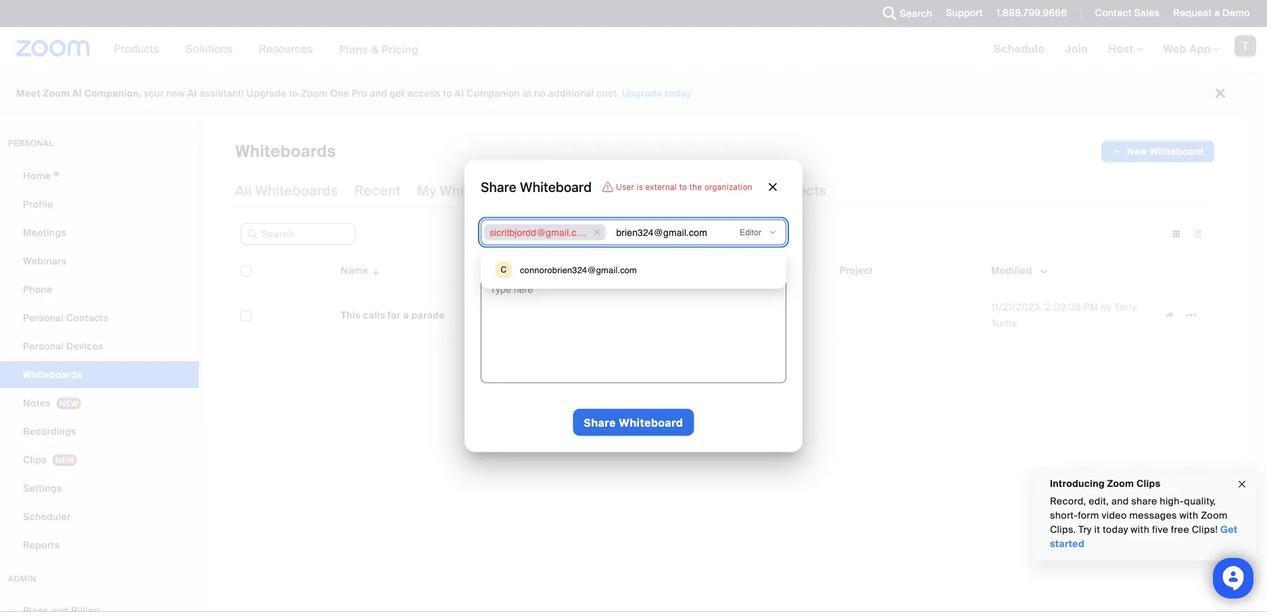 Task type: vqa. For each thing, say whether or not it's contained in the screenshot.
address
no



Task type: describe. For each thing, give the bounding box(es) containing it.
clips!
[[1193, 524, 1219, 536]]

high-
[[1161, 495, 1185, 508]]

webinars link
[[0, 248, 199, 275]]

editor button
[[735, 224, 784, 241]]

parade
[[412, 309, 445, 321]]

invite message (optional) 0/280
[[481, 263, 614, 274]]

recordings link
[[0, 418, 199, 445]]

zoom logo image
[[16, 40, 90, 57]]

contact sales link up join
[[1086, 0, 1164, 27]]

it
[[1095, 524, 1101, 536]]

plans & pricing
[[339, 42, 419, 56]]

notes link
[[0, 390, 199, 417]]

additional
[[549, 87, 594, 100]]

phone
[[23, 283, 53, 296]]

meetings
[[23, 226, 66, 239]]

0 horizontal spatial starred
[[578, 264, 613, 277]]

this calls for a parade, modified at nov 21, 2023 by terry turtle, link, starred element
[[260, 297, 325, 334]]

editor
[[740, 228, 762, 237]]

1 horizontal spatial cell
[[835, 313, 986, 318]]

record,
[[1051, 495, 1087, 508]]

2 vertical spatial with
[[1132, 524, 1150, 536]]

(optional)
[[551, 264, 590, 274]]

projects
[[773, 182, 827, 199]]

home link
[[0, 162, 199, 189]]

home
[[23, 169, 51, 182]]

schedule link
[[984, 27, 1056, 70]]

0 vertical spatial share whiteboard
[[481, 179, 592, 195]]

connorobrien324@gmail.com option
[[488, 258, 780, 282]]

this calls for a parade
[[341, 309, 445, 321]]

invite
[[481, 263, 505, 274]]

clips.
[[1051, 524, 1077, 536]]

2 ai from the left
[[188, 87, 197, 100]]

recent
[[355, 182, 401, 199]]

contact sales
[[1096, 7, 1161, 19]]

personal for personal contacts
[[23, 312, 64, 324]]

trash
[[721, 182, 757, 199]]

and inside the record, edit, and share high-quality, short-form video messages with zoom clips. try it today with five free clips!
[[1112, 495, 1130, 508]]

arrow down image
[[369, 263, 381, 279]]

11/21/2023, 2:09:09 pm by terry turtle
[[992, 301, 1138, 330]]

scheduler link
[[0, 503, 199, 530]]

scheduler
[[23, 510, 71, 523]]

turtle inside 11/21/2023, 2:09:09 pm by terry turtle
[[992, 317, 1018, 330]]

this
[[341, 309, 361, 321]]

profile link
[[0, 191, 199, 218]]

2 horizontal spatial with
[[1180, 509, 1199, 522]]

Search text field
[[241, 223, 356, 245]]

terry turtle
[[689, 309, 740, 321]]

join
[[1066, 42, 1089, 56]]

Contact, Channel or Email text field
[[612, 222, 713, 243]]

project
[[840, 264, 873, 277]]

is
[[637, 182, 644, 192]]

shared with me
[[539, 182, 640, 199]]

webinars
[[23, 255, 66, 267]]

settings link
[[0, 475, 199, 502]]

request a demo
[[1174, 7, 1251, 19]]

sales
[[1135, 7, 1161, 19]]

close image
[[1238, 477, 1248, 492]]

product information navigation
[[104, 27, 429, 71]]

the
[[690, 182, 702, 192]]

11/21/2023,
[[992, 301, 1043, 313]]

calls
[[363, 309, 385, 321]]

by
[[1102, 301, 1112, 313]]

user is external to the organization
[[616, 182, 753, 192]]

meet zoom ai companion, your new ai assistant! upgrade to zoom one pro and get access to ai companion at no additional cost. upgrade today
[[16, 87, 692, 100]]

banner containing schedule
[[0, 27, 1268, 71]]

today inside meet zoom ai companion, footer
[[665, 87, 692, 100]]

get started link
[[1051, 524, 1238, 550]]

0 horizontal spatial a
[[403, 309, 409, 321]]

zoom right meet
[[43, 87, 70, 100]]

for
[[388, 309, 401, 321]]

cost.
[[597, 87, 620, 100]]

personal
[[8, 138, 54, 149]]

my whiteboards
[[417, 182, 523, 199]]

devices
[[66, 340, 104, 353]]

join link
[[1056, 27, 1099, 70]]

sicritbjordd@gmail.com (external) field
[[481, 220, 787, 245]]

form
[[1079, 509, 1100, 522]]

meetings navigation
[[984, 27, 1268, 71]]

name
[[341, 264, 369, 277]]

application containing name
[[235, 253, 1225, 353]]

quality,
[[1185, 495, 1217, 508]]

2 horizontal spatial to
[[680, 182, 687, 192]]

pm
[[1084, 301, 1099, 313]]

1.888.799.9666
[[997, 7, 1068, 19]]

share whiteboard inside button
[[584, 416, 684, 429]]

whiteboards up all whiteboards
[[235, 141, 336, 162]]

external
[[646, 182, 677, 192]]

personal devices
[[23, 340, 104, 353]]

recordings
[[23, 425, 76, 438]]

me
[[620, 182, 640, 199]]

sicritbjordd@gmail.com (external) button
[[484, 224, 634, 241]]

assistant!
[[200, 87, 244, 100]]

meetings link
[[0, 219, 199, 246]]

personal for personal devices
[[23, 340, 64, 353]]

3 ai from the left
[[455, 87, 465, 100]]



Task type: locate. For each thing, give the bounding box(es) containing it.
1 horizontal spatial a
[[1215, 7, 1221, 19]]

zoom left one
[[301, 87, 328, 100]]

0 vertical spatial personal
[[23, 312, 64, 324]]

Type here text field
[[491, 283, 777, 378]]

1 vertical spatial today
[[1103, 524, 1129, 536]]

2 personal from the top
[[23, 340, 64, 353]]

contact sales link
[[1086, 0, 1164, 27], [1096, 7, 1161, 19]]

sicritbjordd@gmail.com
[[490, 227, 590, 238]]

phone link
[[0, 276, 199, 303]]

(external)
[[593, 227, 634, 238]]

my
[[417, 182, 436, 199]]

ai left companion
[[455, 87, 465, 100]]

settings
[[23, 482, 62, 495]]

with inside tabs of all whiteboard page tab list
[[589, 182, 616, 199]]

ai left companion,
[[72, 87, 82, 100]]

demo
[[1223, 7, 1251, 19]]

0 horizontal spatial with
[[589, 182, 616, 199]]

0/280
[[592, 264, 614, 274]]

1 personal from the top
[[23, 312, 64, 324]]

list mode, selected image
[[1188, 228, 1210, 240]]

reports link
[[0, 532, 199, 559]]

message
[[508, 263, 549, 274]]

share
[[1132, 495, 1158, 508]]

five
[[1153, 524, 1169, 536]]

1 vertical spatial share whiteboard
[[584, 416, 684, 429]]

messages
[[1130, 509, 1178, 522]]

whiteboard
[[520, 179, 592, 195], [619, 416, 684, 429]]

personal down phone
[[23, 312, 64, 324]]

0 horizontal spatial cell
[[260, 297, 325, 334]]

share whiteboard
[[481, 179, 592, 195], [584, 416, 684, 429]]

0 horizontal spatial share
[[481, 179, 517, 195]]

starred right is
[[656, 182, 705, 199]]

get
[[1221, 524, 1238, 536]]

1 vertical spatial share
[[584, 416, 616, 429]]

organization
[[705, 182, 753, 192]]

1 upgrade from the left
[[247, 87, 287, 100]]

access
[[408, 87, 441, 100]]

banner
[[0, 27, 1268, 71]]

starred down delete sicritbjordd@gmail.com (external) button image
[[578, 264, 613, 277]]

today inside the record, edit, and share high-quality, short-form video messages with zoom clips. try it today with five free clips!
[[1103, 524, 1129, 536]]

1 horizontal spatial to
[[443, 87, 453, 100]]

all whiteboards
[[235, 182, 338, 199]]

a left the demo
[[1215, 7, 1221, 19]]

introducing
[[1051, 477, 1106, 490]]

admin
[[8, 574, 36, 584]]

profile
[[23, 198, 53, 210]]

clips
[[23, 454, 47, 466], [1137, 477, 1161, 490]]

free
[[1172, 524, 1190, 536]]

upgrade today link
[[622, 87, 692, 100]]

1 horizontal spatial clips
[[1137, 477, 1161, 490]]

0 vertical spatial clips
[[23, 454, 47, 466]]

c
[[501, 265, 507, 275]]

upgrade right cost.
[[622, 87, 663, 100]]

0 horizontal spatial whiteboard
[[520, 179, 592, 195]]

2:09:09
[[1045, 301, 1082, 313]]

1 vertical spatial with
[[1180, 509, 1199, 522]]

personal down personal contacts
[[23, 340, 64, 353]]

1 vertical spatial a
[[403, 309, 409, 321]]

to right access
[[443, 87, 453, 100]]

1 horizontal spatial terry
[[1115, 301, 1138, 313]]

support link
[[936, 0, 987, 27], [947, 7, 984, 19]]

get started
[[1051, 524, 1238, 550]]

notes
[[23, 397, 51, 409]]

your
[[144, 87, 164, 100]]

1 ai from the left
[[72, 87, 82, 100]]

and up video
[[1112, 495, 1130, 508]]

a
[[1215, 7, 1221, 19], [403, 309, 409, 321]]

whiteboards right my
[[440, 182, 523, 199]]

whiteboards for my
[[440, 182, 523, 199]]

clips link
[[0, 447, 199, 474]]

delete sicritbjordd@gmail.com (external) button image
[[594, 229, 601, 236]]

1 horizontal spatial ai
[[188, 87, 197, 100]]

&
[[371, 42, 379, 56]]

1 vertical spatial starred
[[578, 264, 613, 277]]

meet
[[16, 87, 41, 100]]

zoom inside the record, edit, and share high-quality, short-form video messages with zoom clips. try it today with five free clips!
[[1202, 509, 1229, 522]]

with up "free"
[[1180, 509, 1199, 522]]

edit,
[[1089, 495, 1110, 508]]

personal contacts link
[[0, 304, 199, 332]]

video
[[1102, 509, 1128, 522]]

turtle
[[714, 309, 740, 321], [992, 317, 1018, 330]]

personal menu menu
[[0, 162, 199, 560]]

upgrade
[[247, 87, 287, 100], [622, 87, 663, 100]]

grid mode, not selected image
[[1166, 228, 1188, 240]]

tabs of all whiteboard page tab list
[[235, 173, 827, 208]]

0 horizontal spatial clips
[[23, 454, 47, 466]]

companion
[[467, 87, 520, 100]]

whiteboards up the "search" "text field"
[[255, 182, 338, 199]]

request a demo link
[[1164, 0, 1268, 27], [1174, 7, 1251, 19]]

and left get
[[370, 87, 388, 100]]

introducing zoom clips
[[1051, 477, 1161, 490]]

0 vertical spatial a
[[1215, 7, 1221, 19]]

0 horizontal spatial upgrade
[[247, 87, 287, 100]]

1 horizontal spatial starred
[[656, 182, 705, 199]]

0 horizontal spatial ai
[[72, 87, 82, 100]]

cell
[[260, 297, 325, 334], [835, 313, 986, 318]]

no
[[534, 87, 546, 100]]

modified
[[992, 264, 1033, 277]]

clips inside personal menu 'menu'
[[23, 454, 47, 466]]

record, edit, and share high-quality, short-form video messages with zoom clips. try it today with five free clips!
[[1051, 495, 1229, 536]]

whiteboards for all
[[255, 182, 338, 199]]

upgrade down "product information" "navigation"
[[247, 87, 287, 100]]

short-
[[1051, 509, 1079, 522]]

0 vertical spatial whiteboard
[[520, 179, 592, 195]]

terry inside 11/21/2023, 2:09:09 pm by terry turtle
[[1115, 301, 1138, 313]]

share whiteboard button
[[573, 409, 695, 436]]

1 vertical spatial and
[[1112, 495, 1130, 508]]

0 horizontal spatial turtle
[[714, 309, 740, 321]]

personal
[[23, 312, 64, 324], [23, 340, 64, 353]]

try
[[1079, 524, 1093, 536]]

1 horizontal spatial turtle
[[992, 317, 1018, 330]]

at
[[523, 87, 532, 100]]

zoom up the clips! at the bottom
[[1202, 509, 1229, 522]]

ai right new
[[188, 87, 197, 100]]

with down messages
[[1132, 524, 1150, 536]]

clips up share on the bottom
[[1137, 477, 1161, 490]]

zoom
[[43, 87, 70, 100], [301, 87, 328, 100], [1108, 477, 1135, 490], [1202, 509, 1229, 522]]

started
[[1051, 538, 1085, 550]]

pro
[[352, 87, 368, 100]]

sicritbjordd@gmail.com (external)
[[490, 227, 634, 238]]

1 vertical spatial clips
[[1137, 477, 1161, 490]]

reports
[[23, 539, 60, 551]]

1 vertical spatial personal
[[23, 340, 64, 353]]

0 vertical spatial today
[[665, 87, 692, 100]]

1 horizontal spatial share
[[584, 416, 616, 429]]

one
[[330, 87, 350, 100]]

share inside button
[[584, 416, 616, 429]]

personal contacts
[[23, 312, 109, 324]]

0 horizontal spatial terry
[[689, 309, 712, 321]]

0 horizontal spatial and
[[370, 87, 388, 100]]

with left "user"
[[589, 182, 616, 199]]

contact
[[1096, 7, 1132, 19]]

2 upgrade from the left
[[622, 87, 663, 100]]

1 horizontal spatial with
[[1132, 524, 1150, 536]]

0 vertical spatial and
[[370, 87, 388, 100]]

get
[[390, 87, 405, 100]]

1 horizontal spatial whiteboard
[[619, 416, 684, 429]]

companion,
[[84, 87, 142, 100]]

1 horizontal spatial and
[[1112, 495, 1130, 508]]

connorobrien324@gmail.com
[[520, 265, 637, 275]]

shared
[[539, 182, 586, 199]]

contact sales link up meetings navigation
[[1096, 7, 1161, 19]]

0 horizontal spatial today
[[665, 87, 692, 100]]

to left one
[[289, 87, 298, 100]]

1 vertical spatial whiteboard
[[619, 416, 684, 429]]

1 horizontal spatial upgrade
[[622, 87, 663, 100]]

user
[[616, 182, 635, 192]]

whiteboard inside button
[[619, 416, 684, 429]]

zoom up edit,
[[1108, 477, 1135, 490]]

whiteboards
[[235, 141, 336, 162], [255, 182, 338, 199], [440, 182, 523, 199]]

all
[[235, 182, 252, 199]]

clips up the settings
[[23, 454, 47, 466]]

to left "the"
[[680, 182, 687, 192]]

and
[[370, 87, 388, 100], [1112, 495, 1130, 508]]

application
[[235, 253, 1225, 353], [578, 305, 678, 326]]

a right "for"
[[403, 309, 409, 321]]

0 vertical spatial share
[[481, 179, 517, 195]]

meet zoom ai companion, footer
[[0, 70, 1248, 117]]

0 vertical spatial with
[[589, 182, 616, 199]]

0 vertical spatial starred
[[656, 182, 705, 199]]

pricing
[[382, 42, 419, 56]]

starred inside tabs of all whiteboard page tab list
[[656, 182, 705, 199]]

0 horizontal spatial to
[[289, 87, 298, 100]]

and inside meet zoom ai companion, footer
[[370, 87, 388, 100]]

2 horizontal spatial ai
[[455, 87, 465, 100]]

starred
[[656, 182, 705, 199], [578, 264, 613, 277]]

contacts
[[66, 312, 109, 324]]

1 horizontal spatial today
[[1103, 524, 1129, 536]]



